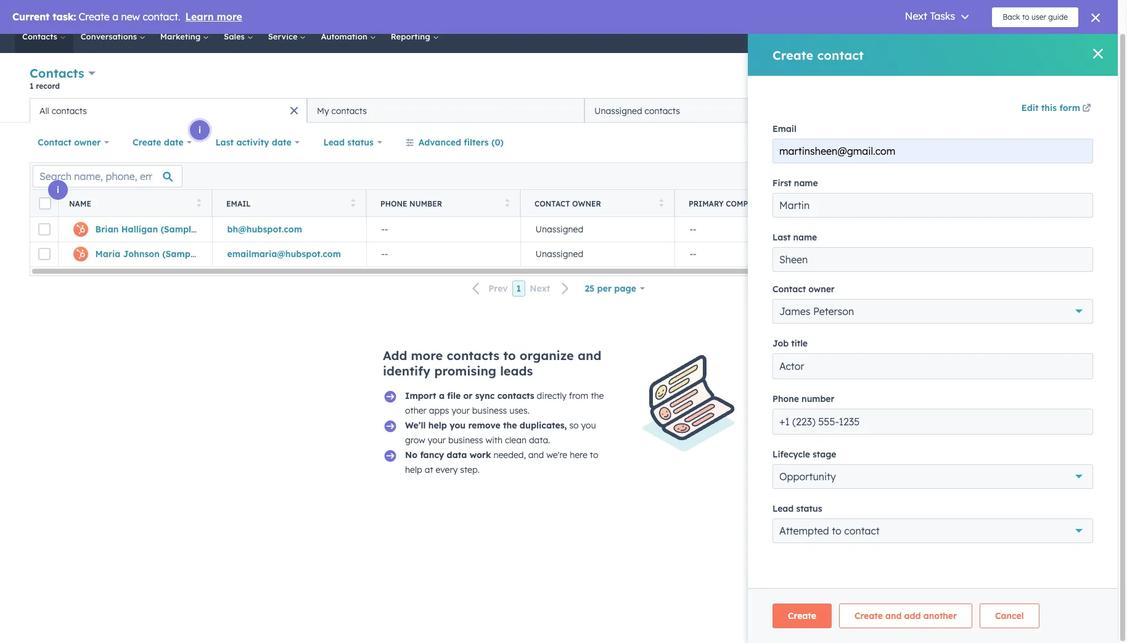 Task type: vqa. For each thing, say whether or not it's contained in the screenshot.
the right Create
yes



Task type: describe. For each thing, give the bounding box(es) containing it.
contacts for unassigned contacts
[[645, 105, 680, 116]]

data quality button
[[817, 67, 894, 92]]

advanced filters (0)
[[419, 137, 504, 148]]

press to sort. image for contact owner
[[659, 198, 664, 207]]

settings link
[[930, 3, 946, 16]]

next
[[530, 283, 551, 294]]

0 vertical spatial contacts
[[22, 31, 60, 41]]

unassigned inside button
[[595, 105, 643, 116]]

contacts inside add more contacts to organize and identify promising leads
[[447, 348, 500, 363]]

last activity date button
[[208, 130, 308, 155]]

brian halligan (sample contact) link
[[95, 224, 236, 235]]

filters
[[464, 137, 489, 148]]

import for import a file or sync contacts
[[405, 391, 437, 402]]

sync
[[476, 391, 495, 402]]

service
[[268, 31, 300, 41]]

create for create contact
[[1027, 74, 1050, 84]]

search button
[[1087, 26, 1107, 47]]

business inside directly from the other apps your business uses.
[[472, 405, 507, 416]]

import button
[[963, 69, 1009, 89]]

1 record
[[30, 81, 60, 91]]

notifications image
[[953, 6, 964, 17]]

contact owner button
[[30, 130, 117, 155]]

contact inside contact owner popup button
[[38, 137, 72, 148]]

25 per page button
[[577, 276, 653, 301]]

and inside add more contacts to organize and identify promising leads
[[578, 348, 602, 363]]

25
[[585, 283, 595, 294]]

your inside directly from the other apps your business uses.
[[452, 405, 470, 416]]

provation design studio button
[[972, 0, 1103, 20]]

per
[[598, 283, 612, 294]]

25 per page
[[585, 283, 637, 294]]

work
[[470, 450, 491, 461]]

contact owner inside popup button
[[38, 137, 101, 148]]

unassigned contacts button
[[585, 98, 863, 123]]

prev button
[[465, 281, 512, 297]]

or
[[464, 391, 473, 402]]

1 horizontal spatial i button
[[190, 120, 210, 140]]

pagination navigation
[[465, 281, 577, 297]]

press to sort. element for phone number
[[505, 198, 510, 209]]

provation design studio
[[993, 5, 1084, 15]]

primary company
[[689, 199, 764, 208]]

brian
[[95, 224, 119, 235]]

leads
[[501, 363, 533, 379]]

data quality
[[838, 74, 893, 85]]

you inside "so you grow your business with clean data."
[[582, 420, 596, 431]]

conversations link
[[73, 20, 153, 53]]

marketing link
[[153, 20, 217, 53]]

my contacts button
[[307, 98, 585, 123]]

contacts banner
[[30, 63, 1089, 98]]

a
[[439, 391, 445, 402]]

data
[[447, 450, 467, 461]]

Search HubSpot search field
[[945, 26, 1096, 47]]

grow
[[405, 435, 426, 446]]

search image
[[1093, 32, 1101, 41]]

contact) for emailmaria@hubspot.com
[[201, 249, 238, 260]]

lead
[[324, 137, 345, 148]]

primary
[[689, 199, 724, 208]]

the inside directly from the other apps your business uses.
[[591, 391, 604, 402]]

business inside "so you grow your business with clean data."
[[449, 435, 483, 446]]

more
[[411, 348, 443, 363]]

settings image
[[933, 5, 944, 16]]

unassigned for emailmaria@hubspot.com
[[536, 249, 584, 260]]

owner inside popup button
[[74, 137, 101, 148]]

uses.
[[510, 405, 530, 416]]

we'll
[[405, 420, 426, 431]]

to inside needed, and we're here to help at every step.
[[590, 450, 599, 461]]

unassigned contacts
[[595, 105, 680, 116]]

contacts for my contacts
[[332, 105, 367, 116]]

no
[[405, 450, 418, 461]]

1 horizontal spatial help
[[429, 420, 447, 431]]

johnson
[[123, 249, 160, 260]]

from
[[569, 391, 589, 402]]

directly
[[537, 391, 567, 402]]

company
[[726, 199, 764, 208]]

james peterson image
[[979, 4, 990, 15]]

2 date from the left
[[272, 137, 292, 148]]

contacts button
[[30, 64, 96, 82]]

data
[[838, 74, 859, 85]]

(sample for johnson
[[162, 249, 198, 260]]

1 press to sort. image from the left
[[197, 198, 201, 207]]

no fancy data work
[[405, 450, 491, 461]]

1 for 1
[[517, 283, 521, 294]]

identify
[[383, 363, 431, 379]]

provation design studio menu
[[786, 0, 1104, 20]]

marketing
[[160, 31, 203, 41]]

1 vertical spatial the
[[503, 420, 517, 431]]

last activity date
[[216, 137, 292, 148]]

1 date from the left
[[164, 137, 184, 148]]

phone number
[[381, 199, 442, 208]]

needed,
[[494, 450, 526, 461]]

prev
[[489, 283, 508, 294]]

status
[[348, 137, 374, 148]]

bh@hubspot.com button
[[212, 217, 366, 242]]

1 press to sort. element from the left
[[197, 198, 201, 209]]

view
[[1063, 138, 1078, 147]]

unassigned button for emailmaria@hubspot.com
[[521, 242, 675, 267]]

contact) for bh@hubspot.com
[[199, 224, 236, 235]]

service link
[[261, 20, 314, 53]]

save view button
[[1022, 133, 1089, 152]]

add more contacts to organize and identify promising leads
[[383, 348, 602, 379]]

advanced
[[419, 137, 462, 148]]

maria johnson (sample contact)
[[95, 249, 238, 260]]

emailmaria@hubspot.com button
[[212, 242, 366, 267]]



Task type: locate. For each thing, give the bounding box(es) containing it.
bh@hubspot.com
[[227, 224, 302, 235]]

1 vertical spatial create
[[133, 137, 161, 148]]

press to sort. image
[[351, 198, 355, 207], [659, 198, 664, 207]]

1 you from the left
[[450, 420, 466, 431]]

0 vertical spatial create
[[1027, 74, 1050, 84]]

my contacts
[[317, 105, 367, 116]]

1 inside button
[[517, 283, 521, 294]]

(sample for halligan
[[161, 224, 196, 235]]

1 horizontal spatial your
[[452, 405, 470, 416]]

unassigned button for bh@hubspot.com
[[521, 217, 675, 242]]

apps
[[429, 405, 450, 416]]

menu item
[[877, 0, 906, 20]]

file
[[447, 391, 461, 402]]

help
[[429, 420, 447, 431], [405, 465, 423, 476]]

at
[[425, 465, 433, 476]]

name
[[69, 199, 91, 208]]

1 horizontal spatial date
[[272, 137, 292, 148]]

save
[[1044, 138, 1061, 147]]

2 press to sort. element from the left
[[351, 198, 355, 209]]

0 vertical spatial import
[[973, 74, 998, 84]]

all
[[39, 105, 49, 116]]

contacts down hubspot link
[[22, 31, 60, 41]]

create down all contacts button
[[133, 137, 161, 148]]

clean
[[505, 435, 527, 446]]

1 horizontal spatial import
[[973, 74, 998, 84]]

the up 'clean'
[[503, 420, 517, 431]]

help inside needed, and we're here to help at every step.
[[405, 465, 423, 476]]

sales
[[224, 31, 247, 41]]

1 vertical spatial unassigned
[[536, 224, 584, 235]]

0 horizontal spatial the
[[503, 420, 517, 431]]

help down apps
[[429, 420, 447, 431]]

1 vertical spatial i button
[[48, 180, 68, 200]]

contacts inside my contacts "button"
[[332, 105, 367, 116]]

i down all contacts button
[[199, 125, 201, 136]]

0 vertical spatial and
[[578, 348, 602, 363]]

1 vertical spatial 1
[[517, 283, 521, 294]]

conversations
[[81, 31, 139, 41]]

1 unassigned button from the top
[[521, 217, 675, 242]]

actions
[[912, 74, 938, 84]]

create contact
[[1027, 74, 1078, 84]]

1 inside "contacts" banner
[[30, 81, 34, 91]]

promising
[[435, 363, 497, 379]]

i button
[[190, 120, 210, 140], [48, 180, 68, 200]]

1 horizontal spatial you
[[582, 420, 596, 431]]

1 vertical spatial contact owner
[[535, 199, 602, 208]]

0 vertical spatial 1
[[30, 81, 34, 91]]

i button left last
[[190, 120, 210, 140]]

0 horizontal spatial to
[[504, 348, 516, 363]]

-
[[382, 224, 385, 235], [385, 224, 388, 235], [690, 224, 694, 235], [694, 224, 697, 235], [844, 224, 848, 235], [848, 224, 851, 235], [999, 224, 1002, 235], [1002, 224, 1005, 235], [382, 249, 385, 260], [385, 249, 388, 260], [690, 249, 694, 260], [694, 249, 697, 260], [844, 249, 848, 260], [848, 249, 851, 260], [999, 249, 1002, 260], [1002, 249, 1005, 260]]

0 vertical spatial (sample
[[161, 224, 196, 235]]

create date
[[133, 137, 184, 148]]

import for import
[[973, 74, 998, 84]]

sales link
[[217, 20, 261, 53]]

1 vertical spatial business
[[449, 435, 483, 446]]

0 vertical spatial business
[[472, 405, 507, 416]]

import
[[973, 74, 998, 84], [405, 391, 437, 402]]

0 vertical spatial your
[[452, 405, 470, 416]]

the right from
[[591, 391, 604, 402]]

3 press to sort. element from the left
[[505, 198, 510, 209]]

to
[[504, 348, 516, 363], [590, 450, 599, 461]]

to inside add more contacts to organize and identify promising leads
[[504, 348, 516, 363]]

all contacts
[[39, 105, 87, 116]]

emailmaria@hubspot.com link
[[227, 249, 341, 260]]

contacts inside unassigned contacts button
[[645, 105, 680, 116]]

2 you from the left
[[582, 420, 596, 431]]

2 vertical spatial unassigned
[[536, 249, 584, 260]]

4 press to sort. element from the left
[[659, 198, 664, 209]]

contacts up "record"
[[30, 65, 84, 81]]

0 horizontal spatial press to sort. image
[[351, 198, 355, 207]]

you
[[450, 420, 466, 431], [582, 420, 596, 431]]

step.
[[460, 465, 480, 476]]

0 horizontal spatial press to sort. image
[[197, 198, 201, 207]]

your inside "so you grow your business with clean data."
[[428, 435, 446, 446]]

advanced filters (0) button
[[398, 130, 512, 155]]

reporting link
[[384, 20, 446, 53]]

provation
[[993, 5, 1029, 15]]

1 vertical spatial i
[[57, 184, 59, 196]]

you right so
[[582, 420, 596, 431]]

press to sort. image left phone
[[351, 198, 355, 207]]

1 horizontal spatial press to sort. image
[[659, 198, 664, 207]]

1 vertical spatial contact
[[535, 199, 570, 208]]

contact
[[38, 137, 72, 148], [535, 199, 570, 208]]

with
[[486, 435, 503, 446]]

and up from
[[578, 348, 602, 363]]

import a file or sync contacts
[[405, 391, 535, 402]]

press to sort. element
[[197, 198, 201, 209], [351, 198, 355, 209], [505, 198, 510, 209], [659, 198, 664, 209]]

hubspot image
[[22, 2, 37, 17]]

1 vertical spatial owner
[[573, 199, 602, 208]]

contacts
[[22, 31, 60, 41], [30, 65, 84, 81]]

next button
[[526, 281, 577, 297]]

you left remove
[[450, 420, 466, 431]]

help image
[[912, 6, 923, 17]]

and
[[578, 348, 602, 363], [529, 450, 544, 461]]

2 press to sort. image from the left
[[505, 198, 510, 207]]

contacts inside all contacts button
[[52, 105, 87, 116]]

lead status button
[[316, 130, 390, 155]]

0 vertical spatial contact owner
[[38, 137, 101, 148]]

your up fancy
[[428, 435, 446, 446]]

1 horizontal spatial create
[[1027, 74, 1050, 84]]

bh@hubspot.com link
[[227, 224, 302, 235]]

1 vertical spatial and
[[529, 450, 544, 461]]

your
[[452, 405, 470, 416], [428, 435, 446, 446]]

press to sort. element for contact owner
[[659, 198, 664, 209]]

0 horizontal spatial create
[[133, 137, 161, 148]]

organize
[[520, 348, 574, 363]]

0 horizontal spatial your
[[428, 435, 446, 446]]

0 horizontal spatial contact owner
[[38, 137, 101, 148]]

create left contact
[[1027, 74, 1050, 84]]

0 vertical spatial owner
[[74, 137, 101, 148]]

1 vertical spatial contacts
[[30, 65, 84, 81]]

add
[[383, 348, 407, 363]]

we're
[[547, 450, 568, 461]]

0 vertical spatial i
[[199, 125, 201, 136]]

0 horizontal spatial you
[[450, 420, 466, 431]]

1
[[30, 81, 34, 91], [517, 283, 521, 294]]

1 for 1 record
[[30, 81, 34, 91]]

contacts
[[52, 105, 87, 116], [332, 105, 367, 116], [645, 105, 680, 116], [447, 348, 500, 363], [498, 391, 535, 402]]

your down the file
[[452, 405, 470, 416]]

contacts link
[[15, 20, 73, 53]]

date down all contacts button
[[164, 137, 184, 148]]

to left organize
[[504, 348, 516, 363]]

0 vertical spatial the
[[591, 391, 604, 402]]

(sample up maria johnson (sample contact) link
[[161, 224, 196, 235]]

1 horizontal spatial press to sort. image
[[505, 198, 510, 207]]

and inside needed, and we're here to help at every step.
[[529, 450, 544, 461]]

create inside button
[[1027, 74, 1050, 84]]

0 horizontal spatial import
[[405, 391, 437, 402]]

remove
[[469, 420, 501, 431]]

automation link
[[314, 20, 384, 53]]

(sample
[[161, 224, 196, 235], [162, 249, 198, 260]]

1 vertical spatial help
[[405, 465, 423, 476]]

0 horizontal spatial i button
[[48, 180, 68, 200]]

1 vertical spatial import
[[405, 391, 437, 402]]

press to sort. image for email
[[351, 198, 355, 207]]

directly from the other apps your business uses.
[[405, 391, 604, 416]]

every
[[436, 465, 458, 476]]

we'll help you remove the duplicates,
[[405, 420, 567, 431]]

import up other
[[405, 391, 437, 402]]

hubspot link
[[15, 2, 46, 17]]

unassigned
[[595, 105, 643, 116], [536, 224, 584, 235], [536, 249, 584, 260]]

contact) down bh@hubspot.com link on the top left
[[201, 249, 238, 260]]

notifications button
[[948, 0, 969, 20]]

other
[[405, 405, 427, 416]]

2 press to sort. image from the left
[[659, 198, 664, 207]]

automation
[[321, 31, 370, 41]]

import inside button
[[973, 74, 998, 84]]

--
[[382, 224, 388, 235], [690, 224, 697, 235], [844, 224, 851, 235], [999, 224, 1005, 235], [382, 249, 388, 260], [690, 249, 697, 260], [844, 249, 851, 260], [999, 249, 1005, 260]]

1 horizontal spatial and
[[578, 348, 602, 363]]

1 horizontal spatial contact
[[535, 199, 570, 208]]

i button left name
[[48, 180, 68, 200]]

unassigned button
[[521, 217, 675, 242], [521, 242, 675, 267]]

help down no
[[405, 465, 423, 476]]

lead status
[[324, 137, 374, 148]]

1 horizontal spatial owner
[[573, 199, 602, 208]]

1 horizontal spatial to
[[590, 450, 599, 461]]

quality
[[862, 74, 893, 85]]

1 vertical spatial your
[[428, 435, 446, 446]]

design
[[1031, 5, 1057, 15]]

i down contact owner popup button
[[57, 184, 59, 196]]

1 right prev
[[517, 283, 521, 294]]

0 vertical spatial i button
[[190, 120, 210, 140]]

actions button
[[901, 69, 956, 89]]

0 horizontal spatial contact
[[38, 137, 72, 148]]

email
[[226, 199, 251, 208]]

my
[[317, 105, 329, 116]]

create date button
[[125, 130, 200, 155]]

1 horizontal spatial the
[[591, 391, 604, 402]]

0 vertical spatial contact)
[[199, 224, 236, 235]]

maria
[[95, 249, 121, 260]]

1 vertical spatial to
[[590, 450, 599, 461]]

activity
[[237, 137, 269, 148]]

2 unassigned button from the top
[[521, 242, 675, 267]]

business up data
[[449, 435, 483, 446]]

unassigned for bh@hubspot.com
[[536, 224, 584, 235]]

and down data. on the left bottom of the page
[[529, 450, 544, 461]]

1 vertical spatial (sample
[[162, 249, 198, 260]]

0 horizontal spatial i
[[57, 184, 59, 196]]

reporting
[[391, 31, 433, 41]]

contacts for all contacts
[[52, 105, 87, 116]]

brian halligan (sample contact)
[[95, 224, 236, 235]]

0 horizontal spatial owner
[[74, 137, 101, 148]]

create inside popup button
[[133, 137, 161, 148]]

(sample down brian halligan (sample contact) link
[[162, 249, 198, 260]]

contacts inside popup button
[[30, 65, 84, 81]]

primary company column header
[[675, 190, 830, 217]]

import down search hubspot search box
[[973, 74, 998, 84]]

emailmaria@hubspot.com
[[227, 249, 341, 260]]

to right here
[[590, 450, 599, 461]]

0 horizontal spatial and
[[529, 450, 544, 461]]

studio
[[1060, 5, 1084, 15]]

fancy
[[420, 450, 444, 461]]

(0)
[[492, 137, 504, 148]]

so you grow your business with clean data.
[[405, 420, 596, 446]]

0 horizontal spatial date
[[164, 137, 184, 148]]

press to sort. image left 'primary'
[[659, 198, 664, 207]]

press to sort. element for email
[[351, 198, 355, 209]]

contact)
[[199, 224, 236, 235], [201, 249, 238, 260]]

0 horizontal spatial 1
[[30, 81, 34, 91]]

create for create date
[[133, 137, 161, 148]]

1 horizontal spatial 1
[[517, 283, 521, 294]]

1 horizontal spatial contact owner
[[535, 199, 602, 208]]

duplicates,
[[520, 420, 567, 431]]

business up the we'll help you remove the duplicates,
[[472, 405, 507, 416]]

Search name, phone, email addresses, or company search field
[[33, 165, 183, 187]]

date right activity
[[272, 137, 292, 148]]

1 horizontal spatial i
[[199, 125, 201, 136]]

0 vertical spatial contact
[[38, 137, 72, 148]]

0 vertical spatial unassigned
[[595, 105, 643, 116]]

so
[[570, 420, 579, 431]]

contact) down email
[[199, 224, 236, 235]]

0 horizontal spatial help
[[405, 465, 423, 476]]

1 press to sort. image from the left
[[351, 198, 355, 207]]

0 vertical spatial to
[[504, 348, 516, 363]]

1 vertical spatial contact)
[[201, 249, 238, 260]]

last
[[216, 137, 234, 148]]

press to sort. image
[[197, 198, 201, 207], [505, 198, 510, 207]]

0 vertical spatial help
[[429, 420, 447, 431]]

1 left "record"
[[30, 81, 34, 91]]



